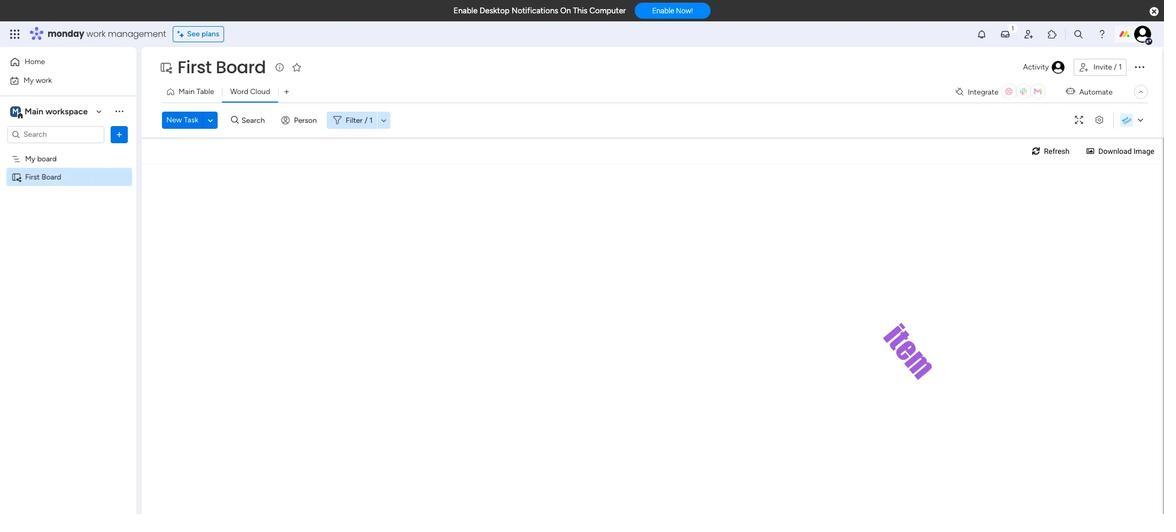Task type: describe. For each thing, give the bounding box(es) containing it.
options image
[[114, 129, 125, 140]]

notifications image
[[976, 29, 987, 40]]

computer
[[589, 6, 626, 16]]

main for main workspace
[[25, 106, 43, 116]]

dapulse integrations image
[[955, 88, 963, 96]]

new task
[[166, 115, 198, 125]]

filter
[[346, 116, 363, 125]]

inbox image
[[1000, 29, 1011, 40]]

jacob simon image
[[1134, 26, 1151, 43]]

workspace image
[[10, 106, 21, 117]]

notifications
[[512, 6, 558, 16]]

enable for enable now!
[[652, 7, 674, 15]]

/ for filter
[[365, 116, 368, 125]]

my for my board
[[25, 154, 35, 163]]

enable now! button
[[635, 3, 711, 19]]

arrow down image
[[377, 114, 390, 127]]

my work button
[[6, 72, 115, 89]]

help image
[[1097, 29, 1107, 40]]

show board description image
[[273, 62, 286, 73]]

0 vertical spatial shareable board image
[[159, 61, 172, 74]]

person
[[294, 116, 317, 125]]

my board
[[25, 154, 57, 163]]

m
[[12, 107, 19, 116]]

/ for invite
[[1114, 63, 1117, 72]]

work for my
[[36, 76, 52, 85]]

Search in workspace field
[[22, 128, 89, 141]]

0 vertical spatial board
[[216, 55, 266, 79]]

workspace selection element
[[10, 105, 89, 119]]

on
[[560, 6, 571, 16]]

0 vertical spatial first
[[178, 55, 212, 79]]

collapse board header image
[[1137, 88, 1145, 96]]

open full screen image
[[1070, 116, 1088, 124]]

table
[[196, 87, 214, 96]]

see plans
[[187, 29, 219, 38]]

main for main table
[[179, 87, 195, 96]]

task
[[184, 115, 198, 125]]

invite / 1
[[1093, 63, 1122, 72]]

1 horizontal spatial first board
[[178, 55, 266, 79]]

person button
[[277, 112, 323, 129]]

v2 search image
[[231, 114, 239, 126]]

activity
[[1023, 63, 1049, 72]]

cloud
[[250, 87, 270, 96]]

settings image
[[1091, 116, 1108, 124]]

monday
[[48, 28, 84, 40]]

word
[[230, 87, 248, 96]]

board
[[37, 154, 57, 163]]

add to favorites image
[[292, 62, 302, 72]]

1 image
[[1008, 22, 1018, 34]]

add view image
[[284, 88, 289, 96]]



Task type: vqa. For each thing, say whether or not it's contained in the screenshot.
See plans
yes



Task type: locate. For each thing, give the bounding box(es) containing it.
my work
[[24, 76, 52, 85]]

0 horizontal spatial main
[[25, 106, 43, 116]]

1 vertical spatial my
[[25, 154, 35, 163]]

word cloud button
[[222, 83, 278, 101]]

1 vertical spatial main
[[25, 106, 43, 116]]

1 vertical spatial first board
[[25, 172, 61, 182]]

first up main table
[[178, 55, 212, 79]]

main left table
[[179, 87, 195, 96]]

first down 'my board' in the top of the page
[[25, 172, 40, 182]]

new task button
[[162, 112, 203, 129]]

invite members image
[[1023, 29, 1034, 40]]

monday work management
[[48, 28, 166, 40]]

/ right filter
[[365, 116, 368, 125]]

1 for filter / 1
[[369, 116, 373, 125]]

activity button
[[1019, 59, 1069, 76]]

work for monday
[[86, 28, 106, 40]]

integrate
[[968, 87, 998, 97]]

0 horizontal spatial first board
[[25, 172, 61, 182]]

work down "home" on the top left
[[36, 76, 52, 85]]

new
[[166, 115, 182, 125]]

0 horizontal spatial 1
[[369, 116, 373, 125]]

1 vertical spatial work
[[36, 76, 52, 85]]

1 horizontal spatial work
[[86, 28, 106, 40]]

see
[[187, 29, 200, 38]]

work inside my work button
[[36, 76, 52, 85]]

options image
[[1133, 60, 1146, 73]]

enable desktop notifications on this computer
[[453, 6, 626, 16]]

0 horizontal spatial board
[[42, 172, 61, 182]]

/ inside invite / 1 'button'
[[1114, 63, 1117, 72]]

option
[[0, 149, 136, 151]]

0 horizontal spatial first
[[25, 172, 40, 182]]

home button
[[6, 53, 115, 71]]

/ right invite
[[1114, 63, 1117, 72]]

1 horizontal spatial 1
[[1119, 63, 1122, 72]]

my
[[24, 76, 34, 85], [25, 154, 35, 163]]

shareable board image
[[159, 61, 172, 74], [11, 172, 21, 182]]

automate
[[1079, 87, 1113, 97]]

board inside list box
[[42, 172, 61, 182]]

enable
[[453, 6, 478, 16], [652, 7, 674, 15]]

1 vertical spatial /
[[365, 116, 368, 125]]

dapulse close image
[[1150, 6, 1159, 17]]

workspace
[[45, 106, 88, 116]]

first
[[178, 55, 212, 79], [25, 172, 40, 182]]

1 vertical spatial shareable board image
[[11, 172, 21, 182]]

my for my work
[[24, 76, 34, 85]]

0 horizontal spatial work
[[36, 76, 52, 85]]

1 horizontal spatial board
[[216, 55, 266, 79]]

first board up table
[[178, 55, 266, 79]]

0 vertical spatial work
[[86, 28, 106, 40]]

word cloud
[[230, 87, 270, 96]]

1 inside 'button'
[[1119, 63, 1122, 72]]

main workspace
[[25, 106, 88, 116]]

1 vertical spatial 1
[[369, 116, 373, 125]]

main right workspace image
[[25, 106, 43, 116]]

invite / 1 button
[[1074, 59, 1127, 76]]

enable for enable desktop notifications on this computer
[[453, 6, 478, 16]]

0 vertical spatial first board
[[178, 55, 266, 79]]

1 horizontal spatial shareable board image
[[159, 61, 172, 74]]

main inside button
[[179, 87, 195, 96]]

1 horizontal spatial first
[[178, 55, 212, 79]]

main inside workspace selection element
[[25, 106, 43, 116]]

enable now!
[[652, 7, 693, 15]]

apps image
[[1047, 29, 1058, 40]]

1 horizontal spatial main
[[179, 87, 195, 96]]

home
[[25, 57, 45, 66]]

1 vertical spatial board
[[42, 172, 61, 182]]

0 vertical spatial my
[[24, 76, 34, 85]]

now!
[[676, 7, 693, 15]]

work
[[86, 28, 106, 40], [36, 76, 52, 85]]

main table
[[179, 87, 214, 96]]

this
[[573, 6, 587, 16]]

board up word on the left top
[[216, 55, 266, 79]]

work right monday
[[86, 28, 106, 40]]

my left board
[[25, 154, 35, 163]]

enable inside enable now! button
[[652, 7, 674, 15]]

Search field
[[239, 113, 271, 128]]

my down "home" on the top left
[[24, 76, 34, 85]]

board
[[216, 55, 266, 79], [42, 172, 61, 182]]

0 horizontal spatial /
[[365, 116, 368, 125]]

1 right invite
[[1119, 63, 1122, 72]]

1 left arrow down image
[[369, 116, 373, 125]]

1 horizontal spatial /
[[1114, 63, 1117, 72]]

first inside list box
[[25, 172, 40, 182]]

enable left desktop at the top of the page
[[453, 6, 478, 16]]

invite
[[1093, 63, 1112, 72]]

search everything image
[[1073, 29, 1084, 40]]

first board down 'my board' in the top of the page
[[25, 172, 61, 182]]

/
[[1114, 63, 1117, 72], [365, 116, 368, 125]]

management
[[108, 28, 166, 40]]

0 horizontal spatial shareable board image
[[11, 172, 21, 182]]

desktop
[[480, 6, 510, 16]]

see plans button
[[173, 26, 224, 42]]

filter / 1
[[346, 116, 373, 125]]

my inside button
[[24, 76, 34, 85]]

0 vertical spatial main
[[179, 87, 195, 96]]

0 horizontal spatial enable
[[453, 6, 478, 16]]

1 vertical spatial first
[[25, 172, 40, 182]]

main table button
[[162, 83, 222, 101]]

First Board field
[[175, 55, 269, 79]]

list box containing my board
[[0, 148, 136, 330]]

enable left the now!
[[652, 7, 674, 15]]

first board
[[178, 55, 266, 79], [25, 172, 61, 182]]

1
[[1119, 63, 1122, 72], [369, 116, 373, 125]]

select product image
[[10, 29, 20, 40]]

main
[[179, 87, 195, 96], [25, 106, 43, 116]]

workspace options image
[[114, 106, 125, 117]]

first board inside list box
[[25, 172, 61, 182]]

shareable board image inside list box
[[11, 172, 21, 182]]

autopilot image
[[1066, 85, 1075, 98]]

board down board
[[42, 172, 61, 182]]

1 horizontal spatial enable
[[652, 7, 674, 15]]

list box
[[0, 148, 136, 330]]

1 for invite / 1
[[1119, 63, 1122, 72]]

angle down image
[[208, 116, 213, 124]]

plans
[[202, 29, 219, 38]]

0 vertical spatial /
[[1114, 63, 1117, 72]]

0 vertical spatial 1
[[1119, 63, 1122, 72]]



